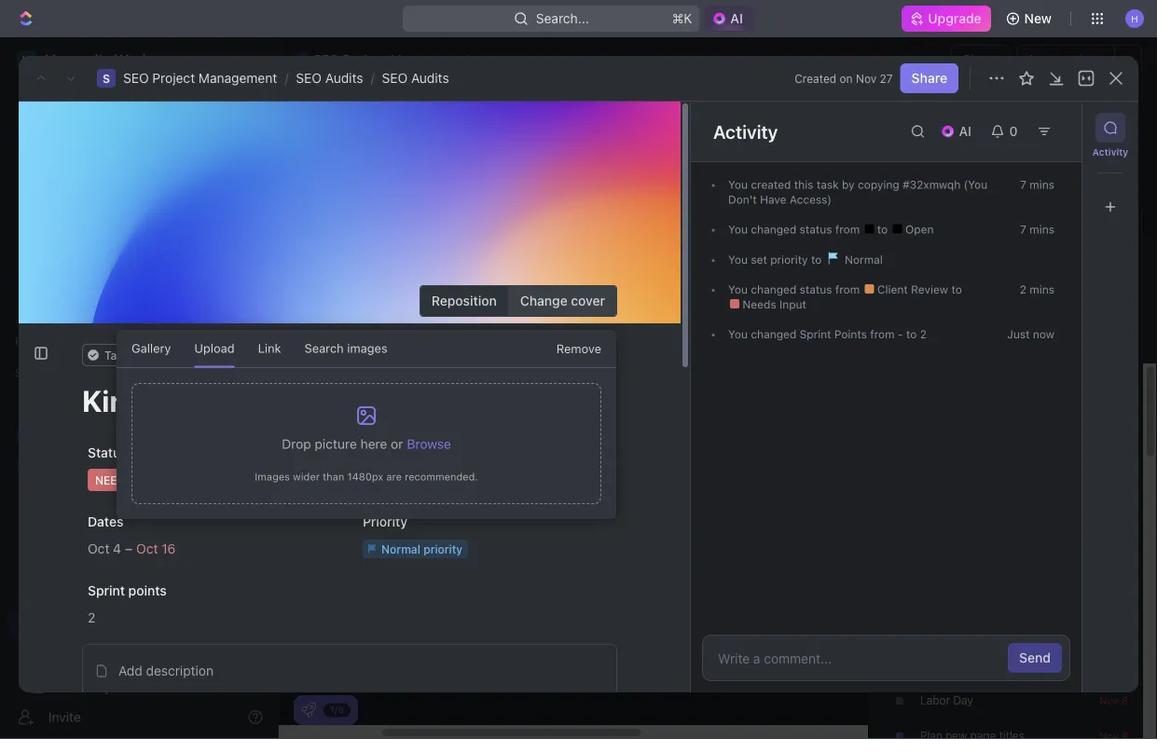 Task type: describe. For each thing, give the bounding box(es) containing it.
new button
[[999, 4, 1064, 34]]

activity inside task sidebar navigation tab list
[[1093, 146, 1129, 157]]

1/5
[[330, 705, 344, 716]]

1 vertical spatial seo project management link
[[45, 610, 258, 640]]

project up timeline link
[[381, 111, 465, 142]]

1 vertical spatial share
[[912, 70, 948, 86]]

seo project management inside tree
[[45, 617, 202, 633]]

changed for open
[[751, 223, 797, 236]]

Edit task name text field
[[82, 383, 618, 419]]

priority
[[771, 253, 809, 266]]

input
[[780, 298, 807, 311]]

0 vertical spatial seo project management
[[324, 111, 632, 142]]

created on nov 27
[[795, 72, 894, 85]]

7 for created this task by copying
[[1021, 178, 1027, 191]]

to up the recommended.
[[423, 445, 436, 461]]

automations
[[1028, 52, 1106, 67]]

s for seo project management link to the bottom
[[22, 619, 30, 632]]

pulse link
[[7, 217, 261, 247]]

customize button
[[975, 168, 1070, 194]]

than
[[323, 471, 345, 483]]

or
[[391, 437, 403, 452]]

2 mins
[[1020, 283, 1055, 296]]

set priority to
[[748, 253, 825, 266]]

created this task by copying
[[748, 178, 903, 191]]

nov 8
[[1100, 695, 1129, 707]]

add for add new meta descriptions
[[921, 623, 942, 636]]

needs
[[743, 298, 777, 311]]

send
[[1020, 651, 1052, 666]]

share button right 27
[[901, 63, 959, 93]]

share button down upgrade
[[952, 45, 1010, 75]]

open
[[903, 223, 934, 236]]

created
[[795, 72, 837, 85]]

by inside task sidebar content section
[[843, 178, 855, 191]]

tasks
[[888, 259, 931, 279]]

changed status from for open
[[748, 223, 864, 236]]

on
[[840, 72, 853, 85]]

access)
[[790, 193, 832, 206]]

search for search
[[859, 173, 902, 188]]

upgrade link
[[903, 6, 991, 32]]

wider
[[293, 471, 320, 483]]

1 seo audits link from the left
[[296, 70, 363, 86]]

gallery
[[132, 341, 171, 355]]

automations button
[[1018, 46, 1115, 74]]

team
[[45, 459, 77, 474]]

to right priority
[[812, 253, 822, 266]]

are
[[387, 471, 402, 483]]

status for needs input
[[800, 283, 833, 296]]

just
[[1008, 328, 1030, 341]]

change cover button
[[509, 286, 617, 316]]

change cover
[[520, 293, 606, 309]]

1 / from the left
[[285, 70, 289, 86]]

this
[[795, 178, 814, 191]]

seo project management, , element for the topmost seo project management link
[[97, 69, 116, 88]]

favorites button
[[7, 330, 72, 353]]

labor
[[921, 694, 951, 707]]

seo inside tree
[[45, 617, 71, 633]]

1 mins from the top
[[1030, 178, 1055, 191]]

0 horizontal spatial nov
[[856, 72, 877, 85]]

7 mins for created this task by copying
[[1021, 178, 1055, 191]]

points
[[128, 584, 167, 599]]

meta
[[969, 623, 995, 636]]

team space
[[45, 459, 118, 474]]

team space link
[[45, 452, 258, 481]]

don't
[[729, 193, 757, 206]]

add description button
[[89, 657, 611, 687]]

changed status from for needs input
[[748, 283, 864, 296]]

0 vertical spatial seo project management link
[[123, 70, 277, 86]]

sort by
[[888, 338, 926, 351]]

project up home link
[[152, 70, 195, 86]]

#32xmwqh
[[903, 178, 961, 191]]

onboarding checklist button element
[[301, 703, 316, 718]]

task
[[1051, 120, 1080, 135]]

2 horizontal spatial seo project management, , element
[[295, 52, 310, 67]]

8
[[1122, 695, 1129, 707]]

add description
[[118, 664, 214, 679]]

pulse
[[45, 224, 78, 240]]

overview
[[348, 173, 406, 188]]

s inside the s seo project management
[[299, 54, 306, 65]]

tree inside the sidebar navigation
[[7, 388, 261, 740]]

home link
[[7, 91, 261, 120]]

task
[[817, 178, 839, 191]]

add for add task
[[1023, 120, 1048, 135]]

hide button
[[1109, 258, 1145, 280]]

description
[[146, 664, 214, 679]]

spaces
[[15, 367, 54, 380]]

mins for needs input
[[1030, 283, 1055, 296]]

activity inside task sidebar content section
[[714, 120, 779, 142]]

7 for changed status from
[[1021, 223, 1027, 236]]

client
[[878, 283, 908, 296]]

sort
[[888, 338, 910, 351]]

1 audits from the left
[[325, 70, 363, 86]]

space
[[81, 459, 118, 474]]

2 audits from the left
[[411, 70, 449, 86]]

#32xmwqh (you don't have access)
[[729, 178, 988, 206]]

cover
[[571, 293, 606, 309]]

projects
[[56, 490, 105, 506]]

copying
[[858, 178, 900, 191]]

from for open
[[836, 223, 860, 236]]

dashboards
[[45, 193, 117, 208]]

assigned
[[363, 445, 420, 461]]

dashboards link
[[7, 186, 261, 216]]

1 vertical spatial sprint
[[88, 584, 125, 599]]

2 vertical spatial from
[[871, 328, 895, 341]]

drop picture here or browse
[[282, 437, 451, 452]]

3 changed from the top
[[751, 328, 797, 341]]



Task type: locate. For each thing, give the bounding box(es) containing it.
onboarding checklist button image
[[301, 703, 316, 718]]

2 horizontal spatial add
[[1023, 120, 1048, 135]]

today button
[[294, 210, 341, 233]]

7 mins down add task button
[[1021, 178, 1055, 191]]

0 horizontal spatial /
[[285, 70, 289, 86]]

0 vertical spatial status
[[800, 223, 833, 236]]

0 vertical spatial from
[[836, 223, 860, 236]]

sprint
[[800, 328, 832, 341], [88, 584, 125, 599]]

1 vertical spatial seo project management, , element
[[97, 69, 116, 88]]

0 vertical spatial sprint
[[800, 328, 832, 341]]

hide
[[1115, 263, 1139, 276]]

2 you from the top
[[729, 223, 748, 236]]

points
[[835, 328, 868, 341]]

remove
[[557, 342, 602, 356]]

nov left 27
[[856, 72, 877, 85]]

created
[[751, 178, 792, 191]]

seo
[[313, 52, 340, 67], [123, 70, 149, 86], [296, 70, 322, 86], [382, 70, 408, 86], [324, 111, 375, 142], [45, 617, 71, 633]]

change cover button
[[509, 286, 617, 316]]

0 vertical spatial changed
[[751, 223, 797, 236]]

2 vertical spatial s
[[22, 619, 30, 632]]

1 vertical spatial s
[[103, 72, 110, 85]]

to right - on the top right of page
[[907, 328, 917, 341]]

1480px
[[347, 471, 384, 483]]

1 horizontal spatial audits
[[411, 70, 449, 86]]

search
[[859, 173, 902, 188], [305, 341, 344, 355]]

you down needs
[[729, 328, 748, 341]]

tree
[[7, 388, 261, 740]]

seo project management up timeline
[[324, 111, 632, 142]]

1 7 from the top
[[1021, 178, 1027, 191]]

1 vertical spatial changed status from
[[748, 283, 864, 296]]

0 horizontal spatial seo project management, , element
[[17, 616, 35, 634]]

seo project management link down points
[[45, 610, 258, 640]]

1 vertical spatial 7
[[1021, 223, 1027, 236]]

from for needs input
[[836, 283, 860, 296]]

changed status from up the input
[[748, 283, 864, 296]]

2 vertical spatial add
[[118, 664, 143, 679]]

inbox
[[45, 129, 77, 145]]

projects link
[[56, 483, 209, 513]]

86dqn1te3
[[158, 349, 217, 362]]

new
[[945, 623, 966, 636]]

timeline link
[[440, 168, 496, 194]]

s inside tree
[[22, 619, 30, 632]]

7 right (you
[[1021, 178, 1027, 191]]

descriptions
[[998, 623, 1063, 636]]

2 seo audits link from the left
[[382, 70, 449, 86]]

1 horizontal spatial nov
[[1100, 695, 1119, 707]]

from down the normal
[[836, 283, 860, 296]]

search left #32xmwqh
[[859, 173, 902, 188]]

sprint inside task sidebar content section
[[800, 328, 832, 341]]

by right sort
[[913, 338, 926, 351]]

2 7 mins from the top
[[1021, 223, 1055, 236]]

0 horizontal spatial activity
[[714, 120, 779, 142]]

share right 27
[[912, 70, 948, 86]]

⌘k
[[672, 11, 693, 26]]

add left description
[[118, 664, 143, 679]]

set
[[751, 253, 768, 266]]

3 mins from the top
[[1030, 283, 1055, 296]]

to
[[878, 223, 892, 236], [812, 253, 822, 266], [952, 283, 963, 296], [907, 328, 917, 341], [423, 445, 436, 461]]

new
[[1025, 11, 1052, 26]]

review
[[912, 283, 949, 296]]

you up needs
[[729, 283, 748, 296]]

by right task
[[843, 178, 855, 191]]

2 changed status from from the top
[[748, 283, 864, 296]]

invite
[[49, 710, 81, 725]]

share button
[[952, 45, 1010, 75], [901, 63, 959, 93]]

2 vertical spatial seo project management, , element
[[17, 616, 35, 634]]

send button
[[1009, 644, 1063, 674]]

docs link
[[7, 154, 261, 184]]

mins for open
[[1030, 223, 1055, 236]]

2 up overdue
[[1020, 283, 1027, 296]]

you down don't
[[729, 223, 748, 236]]

assigned to
[[363, 445, 436, 461]]

1 horizontal spatial seo project management, , element
[[97, 69, 116, 88]]

home
[[45, 98, 80, 113]]

seo project management link
[[123, 70, 277, 86], [45, 610, 258, 640]]

1 horizontal spatial seo audits link
[[382, 70, 449, 86]]

2 horizontal spatial s
[[299, 54, 306, 65]]

0 horizontal spatial add
[[118, 664, 143, 679]]

project
[[343, 52, 387, 67], [152, 70, 195, 86], [381, 111, 465, 142], [74, 617, 118, 633]]

changed
[[751, 223, 797, 236], [751, 283, 797, 296], [751, 328, 797, 341]]

1 vertical spatial status
[[800, 283, 833, 296]]

2 status from the top
[[800, 283, 833, 296]]

drop
[[282, 437, 311, 452]]

0 vertical spatial seo project management, , element
[[295, 52, 310, 67]]

needs input
[[740, 298, 807, 311]]

share
[[963, 52, 999, 67], [912, 70, 948, 86]]

timeline
[[444, 173, 496, 188]]

task sidebar content section
[[690, 102, 1082, 693]]

browse
[[407, 437, 451, 452]]

mins down customize in the right of the page
[[1030, 223, 1055, 236]]

overview link
[[344, 168, 406, 194]]

1 vertical spatial changed
[[751, 283, 797, 296]]

1 horizontal spatial 2
[[1020, 283, 1027, 296]]

management inside the sidebar navigation
[[122, 617, 202, 633]]

2 vertical spatial mins
[[1030, 283, 1055, 296]]

1 horizontal spatial s
[[103, 72, 110, 85]]

1 horizontal spatial seo project management
[[324, 111, 632, 142]]

7 mins down customize in the right of the page
[[1021, 223, 1055, 236]]

you left set
[[729, 253, 748, 266]]

2 vertical spatial changed
[[751, 328, 797, 341]]

0 vertical spatial activity
[[714, 120, 779, 142]]

1 vertical spatial activity
[[1093, 146, 1129, 157]]

search images
[[305, 341, 388, 355]]

upgrade
[[929, 11, 982, 26]]

7 down customize button at the right of page
[[1021, 223, 1027, 236]]

add new meta descriptions
[[921, 623, 1063, 636]]

0 vertical spatial nov
[[856, 72, 877, 85]]

1 vertical spatial mins
[[1030, 223, 1055, 236]]

0 horizontal spatial by
[[843, 178, 855, 191]]

0 vertical spatial search
[[859, 173, 902, 188]]

search for search images
[[305, 341, 344, 355]]

0 horizontal spatial seo audits link
[[296, 70, 363, 86]]

you changed sprint points from - to 2
[[729, 328, 927, 341]]

s for the topmost seo project management link
[[103, 72, 110, 85]]

you up don't
[[729, 178, 748, 191]]

add left 'task'
[[1023, 120, 1048, 135]]

status up the input
[[800, 283, 833, 296]]

0 horizontal spatial 2
[[921, 328, 927, 341]]

7 mins for changed status from
[[1021, 223, 1055, 236]]

task sidebar navigation tab list
[[1091, 113, 1132, 222]]

to left open
[[878, 223, 892, 236]]

0 horizontal spatial share
[[912, 70, 948, 86]]

0 vertical spatial s
[[299, 54, 306, 65]]

link
[[258, 341, 281, 355]]

dates
[[88, 514, 124, 530]]

7
[[1021, 178, 1027, 191], [1021, 223, 1027, 236]]

1 vertical spatial add
[[921, 623, 942, 636]]

1 vertical spatial by
[[913, 338, 926, 351]]

1 horizontal spatial /
[[371, 70, 375, 86]]

here
[[361, 437, 388, 452]]

reposition button
[[421, 286, 509, 316]]

changed up needs input
[[751, 283, 797, 296]]

0 vertical spatial by
[[843, 178, 855, 191]]

0 horizontal spatial sprint
[[88, 584, 125, 599]]

0 vertical spatial mins
[[1030, 178, 1055, 191]]

0 vertical spatial 2
[[1020, 283, 1027, 296]]

0 horizontal spatial search
[[305, 341, 344, 355]]

1 horizontal spatial sprint
[[800, 328, 832, 341]]

to right review
[[952, 283, 963, 296]]

seo project management, , element inside tree
[[17, 616, 35, 634]]

day
[[954, 694, 974, 707]]

1 horizontal spatial by
[[913, 338, 926, 351]]

add task button
[[1012, 113, 1091, 143]]

0 horizontal spatial s
[[22, 619, 30, 632]]

2 changed from the top
[[751, 283, 797, 296]]

project up seo project management / seo audits / seo audits
[[343, 52, 387, 67]]

seo project management, , element
[[295, 52, 310, 67], [97, 69, 116, 88], [17, 616, 35, 634]]

0 vertical spatial changed status from
[[748, 223, 864, 236]]

0 vertical spatial share
[[963, 52, 999, 67]]

0 vertical spatial 7
[[1021, 178, 1027, 191]]

mins down add task button
[[1030, 178, 1055, 191]]

changed down have
[[751, 223, 797, 236]]

5 you from the top
[[729, 328, 748, 341]]

picture
[[315, 437, 357, 452]]

reposition
[[432, 293, 497, 309]]

seo project management, , element for seo project management link to the bottom
[[17, 616, 35, 634]]

2 right - on the top right of page
[[921, 328, 927, 341]]

management
[[390, 52, 471, 67], [199, 70, 277, 86], [470, 111, 627, 142], [122, 617, 202, 633]]

upload
[[194, 341, 235, 355]]

2 7 from the top
[[1021, 223, 1027, 236]]

tasks
[[1111, 339, 1139, 352]]

just now
[[1008, 328, 1055, 341]]

0 horizontal spatial audits
[[325, 70, 363, 86]]

sidebar navigation
[[0, 37, 279, 740]]

client review
[[875, 283, 952, 296]]

status
[[88, 445, 128, 461]]

add left 'new' at right bottom
[[921, 623, 942, 636]]

1 horizontal spatial search
[[859, 173, 902, 188]]

project down sprint points
[[74, 617, 118, 633]]

user group image
[[19, 461, 33, 472]]

7 mins
[[1021, 178, 1055, 191], [1021, 223, 1055, 236]]

1 changed from the top
[[751, 223, 797, 236]]

2 mins from the top
[[1030, 223, 1055, 236]]

4 you from the top
[[729, 283, 748, 296]]

1 7 mins from the top
[[1021, 178, 1055, 191]]

nov left 8
[[1100, 695, 1119, 707]]

normal
[[842, 253, 883, 266]]

search left 'images'
[[305, 341, 344, 355]]

0 vertical spatial 7 mins
[[1021, 178, 1055, 191]]

images wider than 1480px are recommended.
[[255, 471, 478, 483]]

2 / from the left
[[371, 70, 375, 86]]

images
[[347, 341, 388, 355]]

add for add description
[[118, 664, 143, 679]]

1 vertical spatial 2
[[921, 328, 927, 341]]

seo project management link up home link
[[123, 70, 277, 86]]

customize
[[999, 173, 1065, 188]]

3 you from the top
[[729, 253, 748, 266]]

1 status from the top
[[800, 223, 833, 236]]

seo project management down sprint points
[[45, 617, 202, 633]]

status for open
[[800, 223, 833, 236]]

0 vertical spatial add
[[1023, 120, 1048, 135]]

from up the normal
[[836, 223, 860, 236]]

share down upgrade
[[963, 52, 999, 67]]

search...
[[536, 11, 589, 26]]

inbox link
[[7, 122, 261, 152]]

1 vertical spatial nov
[[1100, 695, 1119, 707]]

from left - on the top right of page
[[871, 328, 895, 341]]

favorites
[[15, 335, 64, 348]]

project inside the sidebar navigation
[[74, 617, 118, 633]]

1 horizontal spatial activity
[[1093, 146, 1129, 157]]

86dqn1te3 button
[[151, 344, 224, 367]]

changed down needs input
[[751, 328, 797, 341]]

1 changed status from from the top
[[748, 223, 864, 236]]

1 horizontal spatial add
[[921, 623, 942, 636]]

1 vertical spatial 7 mins
[[1021, 223, 1055, 236]]

recommended.
[[405, 471, 478, 483]]

status down 'access)'
[[800, 223, 833, 236]]

you
[[729, 178, 748, 191], [729, 223, 748, 236], [729, 253, 748, 266], [729, 283, 748, 296], [729, 328, 748, 341]]

changed for needs input
[[751, 283, 797, 296]]

1 vertical spatial from
[[836, 283, 860, 296]]

0 horizontal spatial seo project management
[[45, 617, 202, 633]]

docs
[[45, 161, 76, 176]]

mins up now
[[1030, 283, 1055, 296]]

tree containing team space
[[7, 388, 261, 740]]

1 you from the top
[[729, 178, 748, 191]]

goals
[[45, 256, 79, 272]]

search inside button
[[859, 173, 902, 188]]

1 vertical spatial search
[[305, 341, 344, 355]]

changed status from down 'access)'
[[748, 223, 864, 236]]

today
[[301, 215, 334, 228]]

1 horizontal spatial share
[[963, 52, 999, 67]]

add task
[[1023, 120, 1080, 135]]

(you
[[964, 178, 988, 191]]

now
[[1034, 328, 1055, 341]]

1 vertical spatial seo project management
[[45, 617, 202, 633]]

goals link
[[7, 249, 261, 279]]

sprint points
[[88, 584, 167, 599]]



Task type: vqa. For each thing, say whether or not it's contained in the screenshot.
S within Navigation
yes



